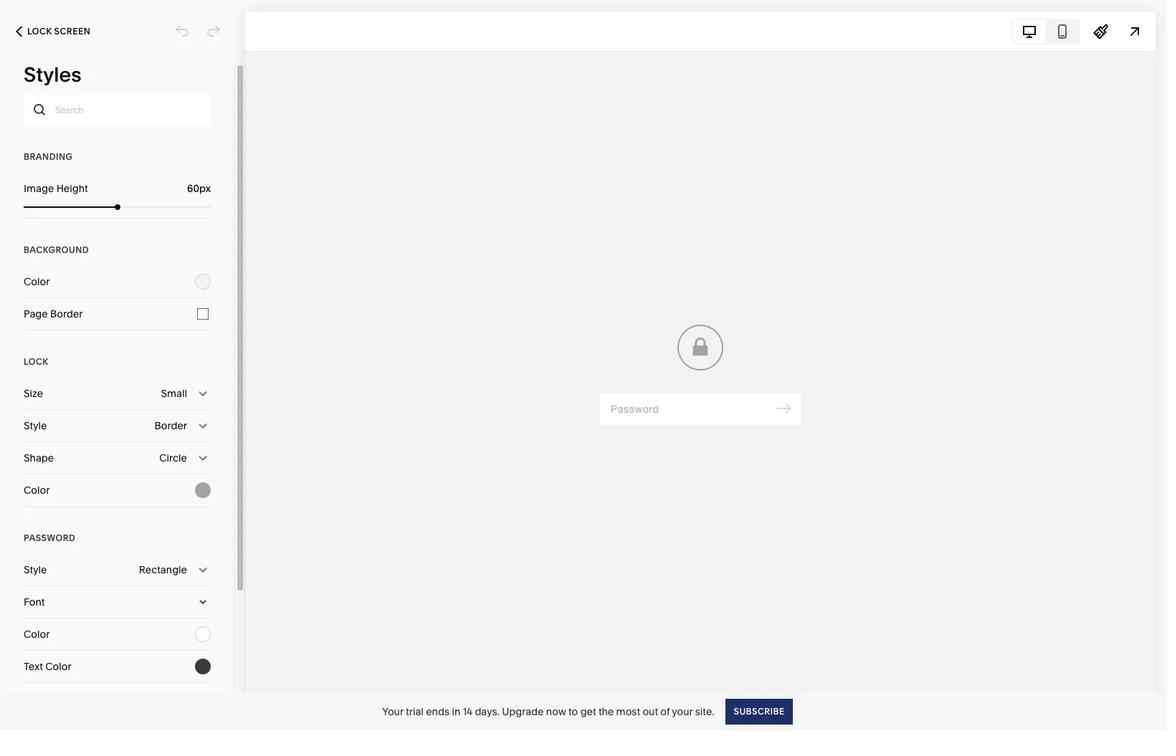Task type: locate. For each thing, give the bounding box(es) containing it.
font button
[[24, 587, 211, 618]]

color right the text
[[45, 661, 71, 674]]

lock screen button
[[0, 16, 106, 47]]

color
[[24, 275, 50, 288], [24, 484, 50, 497], [24, 628, 50, 641], [45, 661, 71, 674]]

None field
[[164, 181, 211, 197]]

1 color button from the top
[[24, 266, 211, 298]]

font
[[24, 596, 45, 609]]

shape
[[24, 452, 54, 465]]

text
[[24, 661, 43, 674]]

lock for lock
[[24, 357, 48, 367]]

color button up text color button
[[24, 619, 211, 651]]

1 vertical spatial border
[[155, 420, 187, 433]]

color button
[[24, 266, 211, 298], [24, 475, 211, 507], [24, 619, 211, 651]]

style field up font button
[[24, 555, 211, 586]]

border inside style field
[[155, 420, 187, 433]]

1 style field from the top
[[24, 410, 211, 442]]

lock screen
[[27, 26, 91, 37]]

2 vertical spatial color button
[[24, 619, 211, 651]]

most
[[617, 706, 641, 719]]

color button down background
[[24, 266, 211, 298]]

subscribe
[[734, 706, 785, 717]]

color up page
[[24, 275, 50, 288]]

1 vertical spatial color button
[[24, 475, 211, 507]]

small
[[161, 387, 187, 400]]

lock left screen on the top of page
[[27, 26, 52, 37]]

subscribe button
[[726, 699, 793, 725]]

Shape field
[[24, 443, 211, 474]]

2 style from the top
[[24, 564, 47, 577]]

border up circle
[[155, 420, 187, 433]]

style up the font
[[24, 564, 47, 577]]

lock up "size"
[[24, 357, 48, 367]]

rectangle
[[139, 564, 187, 577]]

ends
[[426, 706, 450, 719]]

1 vertical spatial style
[[24, 564, 47, 577]]

days.
[[475, 706, 500, 719]]

upgrade
[[502, 706, 544, 719]]

1 vertical spatial style field
[[24, 555, 211, 586]]

tab list
[[1014, 20, 1080, 43]]

circle
[[159, 452, 187, 465]]

0 vertical spatial color button
[[24, 266, 211, 298]]

border
[[50, 308, 83, 321], [155, 420, 187, 433]]

color down the font
[[24, 628, 50, 641]]

password
[[24, 533, 76, 544]]

2 color button from the top
[[24, 475, 211, 507]]

undo image
[[174, 24, 190, 39]]

trial
[[406, 706, 424, 719]]

1 horizontal spatial border
[[155, 420, 187, 433]]

lock for lock screen
[[27, 26, 52, 37]]

0 vertical spatial style field
[[24, 410, 211, 442]]

redo image
[[206, 24, 222, 39]]

style for rectangle
[[24, 564, 47, 577]]

None range field
[[24, 204, 211, 210]]

0 vertical spatial style
[[24, 420, 47, 433]]

style field down size field
[[24, 410, 211, 442]]

Size field
[[24, 378, 211, 410]]

lock inside 'lock screen' 'button'
[[27, 26, 52, 37]]

14
[[463, 706, 473, 719]]

lock
[[27, 26, 52, 37], [24, 357, 48, 367]]

0 vertical spatial lock
[[27, 26, 52, 37]]

Style field
[[24, 410, 211, 442], [24, 555, 211, 586]]

style down "size"
[[24, 420, 47, 433]]

color down shape on the bottom left of page
[[24, 484, 50, 497]]

in
[[452, 706, 461, 719]]

border right page
[[50, 308, 83, 321]]

3 color button from the top
[[24, 619, 211, 651]]

1 style from the top
[[24, 420, 47, 433]]

text color
[[24, 661, 71, 674]]

get
[[581, 706, 597, 719]]

1 vertical spatial lock
[[24, 357, 48, 367]]

color button down shape field
[[24, 475, 211, 507]]

style
[[24, 420, 47, 433], [24, 564, 47, 577]]

0 horizontal spatial border
[[50, 308, 83, 321]]



Task type: describe. For each thing, give the bounding box(es) containing it.
of
[[661, 706, 670, 719]]

0 vertical spatial border
[[50, 308, 83, 321]]

site.
[[696, 706, 715, 719]]

page border
[[24, 308, 83, 321]]

2 style field from the top
[[24, 555, 211, 586]]

the
[[599, 706, 614, 719]]

now
[[547, 706, 567, 719]]

page
[[24, 308, 48, 321]]

your
[[383, 706, 404, 719]]

your trial ends in 14 days. upgrade now to get the most out of your site.
[[383, 706, 715, 719]]

size
[[24, 387, 43, 400]]

out
[[643, 706, 659, 719]]

image
[[24, 182, 54, 195]]

screen
[[54, 26, 91, 37]]

height
[[56, 182, 88, 195]]

color inside button
[[45, 661, 71, 674]]

background
[[24, 245, 89, 255]]

to
[[569, 706, 578, 719]]

image height
[[24, 182, 88, 195]]

style for border
[[24, 420, 47, 433]]

text color button
[[24, 651, 211, 683]]

styles
[[24, 62, 82, 87]]

your
[[672, 706, 693, 719]]

Search text field
[[24, 94, 211, 126]]

branding
[[24, 151, 73, 162]]



Task type: vqa. For each thing, say whether or not it's contained in the screenshot.


